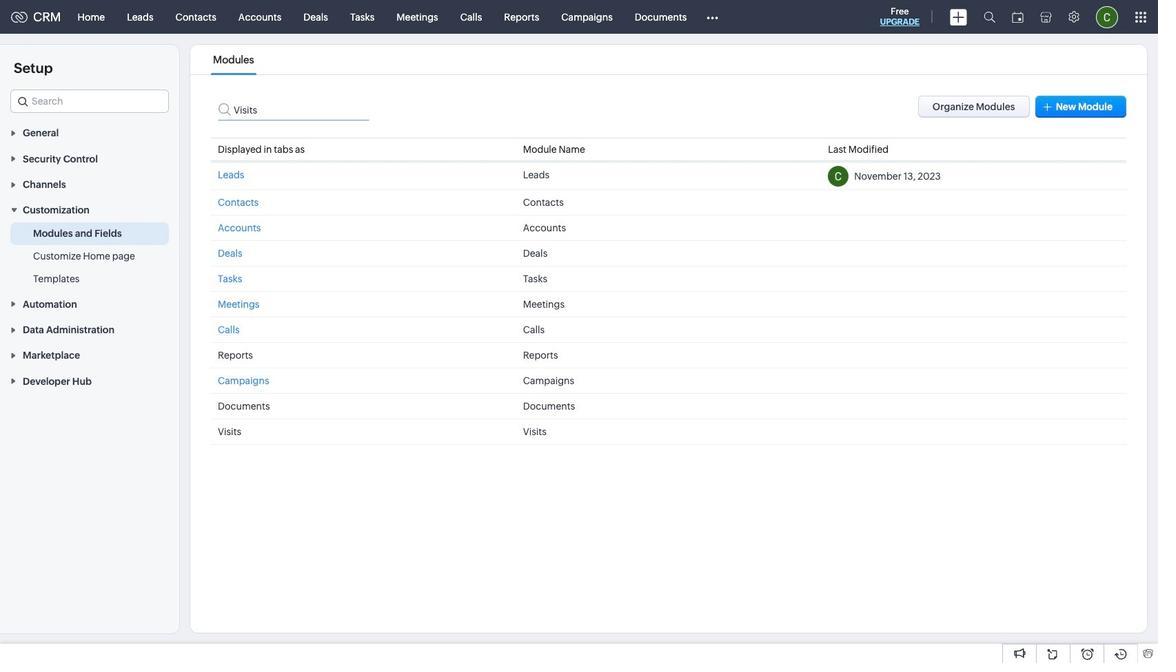 Task type: locate. For each thing, give the bounding box(es) containing it.
1 horizontal spatial search text field
[[218, 96, 369, 121]]

0 horizontal spatial search text field
[[11, 90, 168, 112]]

search element
[[975, 0, 1004, 34]]

Other Modules field
[[698, 6, 728, 28]]

Search text field
[[11, 90, 168, 112], [218, 96, 369, 121]]

None field
[[10, 90, 169, 113]]

region
[[0, 223, 179, 291]]

None button
[[918, 96, 1030, 118]]

create menu element
[[942, 0, 975, 33]]



Task type: describe. For each thing, give the bounding box(es) containing it.
create menu image
[[950, 9, 967, 25]]

profile element
[[1088, 0, 1126, 33]]

profile image
[[1096, 6, 1118, 28]]

search image
[[984, 11, 995, 23]]

logo image
[[11, 11, 28, 22]]

calendar image
[[1012, 11, 1024, 22]]



Task type: vqa. For each thing, say whether or not it's contained in the screenshot.
Create Menu "element"
yes



